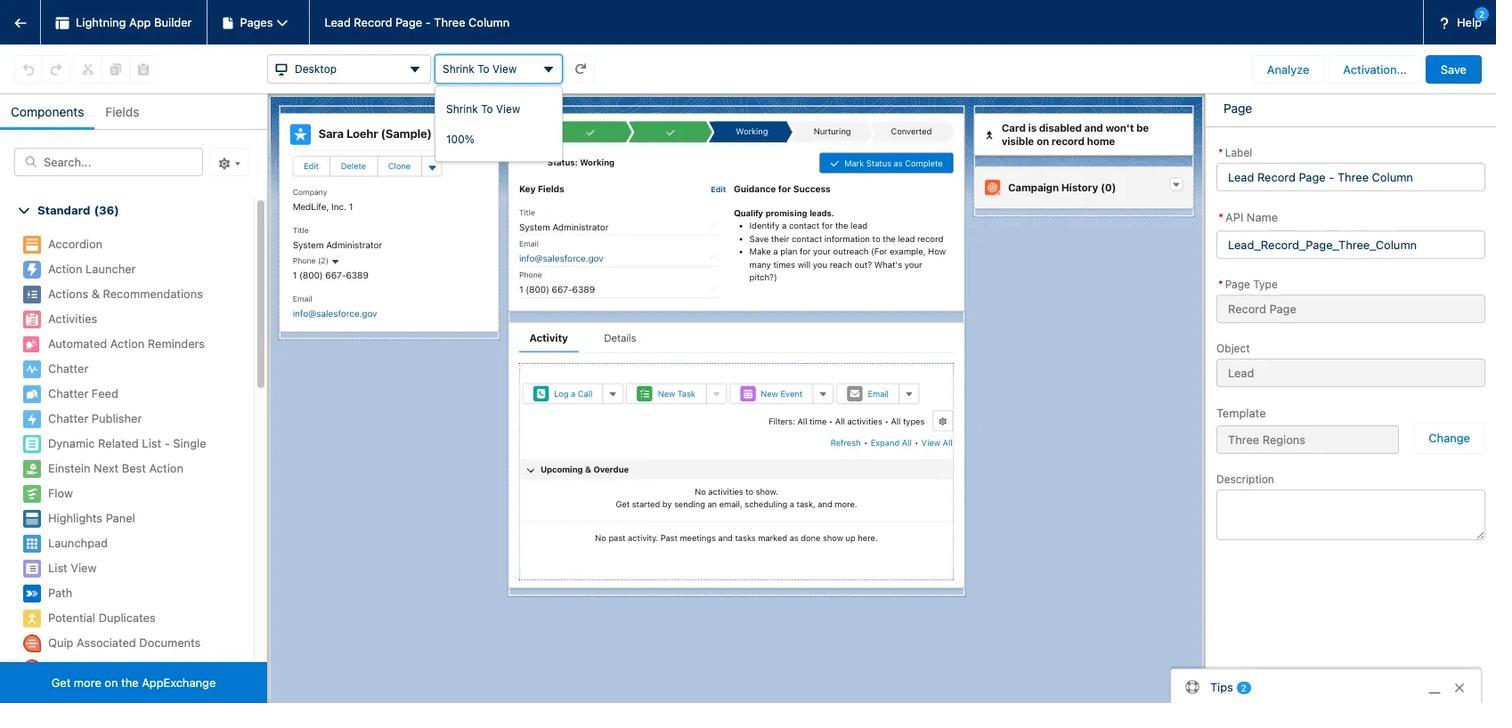 Task type: vqa. For each thing, say whether or not it's contained in the screenshot.
the Activation...
yes



Task type: locate. For each thing, give the bounding box(es) containing it.
potential duplicates link
[[16, 606, 243, 631]]

chatter inside chatter feed link
[[48, 387, 89, 401]]

quip up "get"
[[48, 661, 73, 676]]

2 group from the left
[[74, 55, 158, 83]]

0 vertical spatial view
[[493, 63, 517, 76]]

- inside standard element
[[165, 437, 170, 451]]

quip down potential
[[48, 636, 73, 651]]

None text field
[[1217, 230, 1486, 259], [1217, 294, 1486, 323], [1217, 230, 1486, 259], [1217, 294, 1486, 323]]

2 for help
[[1480, 9, 1485, 20]]

- for three
[[426, 15, 431, 29]]

0 horizontal spatial list
[[48, 562, 68, 576]]

*
[[1219, 146, 1224, 159], [1219, 210, 1224, 225], [1219, 278, 1224, 291]]

page
[[396, 15, 422, 29], [1224, 101, 1253, 116], [1226, 278, 1251, 291]]

2 horizontal spatial action
[[149, 462, 184, 476]]

2 quip from the top
[[48, 661, 73, 676]]

1 group from the left
[[14, 55, 70, 83]]

Object text field
[[1217, 359, 1486, 387]]

None text field
[[1217, 163, 1486, 192]]

1 chatter from the top
[[48, 362, 89, 376]]

0 horizontal spatial -
[[165, 437, 170, 451]]

automated action reminders
[[48, 337, 205, 351]]

quip
[[48, 636, 73, 651], [48, 661, 73, 676]]

2 inside the help 2
[[1480, 9, 1485, 20]]

shrink to view inside popup button
[[443, 63, 517, 76]]

next
[[94, 462, 119, 476]]

desktop button
[[267, 54, 431, 84]]

1 horizontal spatial group
[[74, 55, 158, 83]]

0 vertical spatial action
[[48, 262, 82, 276]]

shrink to view up 100% link
[[446, 103, 521, 116]]

list up best
[[142, 437, 161, 451]]

2 inside tips 2
[[1242, 683, 1247, 694]]

shrink
[[443, 63, 475, 76], [446, 103, 478, 116]]

* for * page type
[[1219, 278, 1224, 291]]

0 vertical spatial list
[[142, 437, 161, 451]]

1 vertical spatial view
[[496, 103, 521, 116]]

accordion link
[[16, 232, 243, 257]]

document
[[77, 661, 132, 676]]

launchpad link
[[16, 531, 243, 556]]

tab list
[[0, 94, 267, 130]]

chatter inside chatter link
[[48, 362, 89, 376]]

automated action reminders link
[[16, 332, 243, 357]]

* api name
[[1219, 210, 1279, 225]]

action inside automated action reminders link
[[110, 337, 145, 351]]

1 vertical spatial action
[[110, 337, 145, 351]]

1 vertical spatial shrink
[[446, 103, 478, 116]]

0 vertical spatial shrink
[[443, 63, 475, 76]]

chatter feed
[[48, 387, 118, 401]]

einstein
[[48, 462, 90, 476]]

best
[[122, 462, 146, 476]]

page up label
[[1224, 101, 1253, 116]]

group up fields
[[74, 55, 158, 83]]

2 vertical spatial page
[[1226, 278, 1251, 291]]

chatter up the chatter publisher
[[48, 387, 89, 401]]

chatter for chatter publisher
[[48, 412, 89, 426]]

3 chatter from the top
[[48, 412, 89, 426]]

2 up save button
[[1480, 9, 1485, 20]]

save
[[1442, 62, 1467, 76]]

2 vertical spatial view
[[71, 562, 97, 576]]

pages link
[[207, 0, 310, 45]]

chatter link
[[16, 357, 243, 382]]

3 * from the top
[[1219, 278, 1224, 291]]

app
[[129, 15, 151, 29]]

* for * api name
[[1219, 210, 1224, 225]]

panel
[[106, 512, 135, 526]]

group
[[14, 55, 70, 83], [74, 55, 158, 83]]

accordion
[[48, 237, 103, 252]]

three
[[434, 15, 466, 29]]

save button
[[1426, 55, 1483, 83]]

change button
[[1414, 423, 1486, 454]]

components link
[[11, 94, 84, 130]]

0 horizontal spatial group
[[14, 55, 70, 83]]

path
[[48, 587, 72, 601]]

1 vertical spatial -
[[165, 437, 170, 451]]

1 quip from the top
[[48, 636, 73, 651]]

shrink to view link
[[436, 94, 562, 124]]

2 vertical spatial action
[[149, 462, 184, 476]]

2 chatter from the top
[[48, 387, 89, 401]]

view
[[493, 63, 517, 76], [496, 103, 521, 116], [71, 562, 97, 576]]

group up components
[[14, 55, 70, 83]]

action launcher link
[[16, 257, 243, 282]]

0 vertical spatial quip
[[48, 636, 73, 651]]

associated
[[77, 636, 136, 651]]

0 horizontal spatial action
[[48, 262, 82, 276]]

2 vertical spatial chatter
[[48, 412, 89, 426]]

chatter inside chatter publisher link
[[48, 412, 89, 426]]

to up the shrink to view link
[[478, 63, 490, 76]]

action launcher
[[48, 262, 136, 276]]

view up the shrink to view link
[[493, 63, 517, 76]]

* left type
[[1219, 278, 1224, 291]]

action
[[48, 262, 82, 276], [110, 337, 145, 351], [149, 462, 184, 476]]

get more on the appexchange button
[[0, 663, 267, 704]]

builder
[[154, 15, 192, 29]]

chatter up dynamic
[[48, 412, 89, 426]]

- left single
[[165, 437, 170, 451]]

2 right tips
[[1242, 683, 1247, 694]]

shrink to view button
[[435, 54, 563, 84]]

highlights
[[48, 512, 103, 526]]

0 vertical spatial to
[[478, 63, 490, 76]]

help 2
[[1458, 9, 1485, 29]]

page left type
[[1226, 278, 1251, 291]]

0 vertical spatial -
[[426, 15, 431, 29]]

to up 100% link
[[481, 103, 493, 116]]

0 vertical spatial *
[[1219, 146, 1224, 159]]

* label
[[1219, 146, 1253, 159]]

single
[[173, 437, 206, 451]]

standard
[[37, 203, 90, 217]]

quip associated documents
[[48, 636, 201, 651]]

action right best
[[149, 462, 184, 476]]

lightning app builder
[[76, 15, 192, 29]]

-
[[426, 15, 431, 29], [165, 437, 170, 451]]

0 vertical spatial 2
[[1480, 9, 1485, 20]]

components
[[11, 104, 84, 119]]

shrink to view up the shrink to view link
[[443, 63, 517, 76]]

1 horizontal spatial -
[[426, 15, 431, 29]]

column
[[469, 15, 510, 29]]

1 vertical spatial chatter
[[48, 387, 89, 401]]

quip document link
[[16, 656, 243, 681]]

2
[[1480, 9, 1485, 20], [1242, 683, 1247, 694]]

action inside einstein next best action link
[[149, 462, 184, 476]]

0 vertical spatial shrink to view
[[443, 63, 517, 76]]

chatter feed link
[[16, 382, 243, 407]]

0 vertical spatial chatter
[[48, 362, 89, 376]]

chatter for chatter
[[48, 362, 89, 376]]

- left three
[[426, 15, 431, 29]]

1 vertical spatial 2
[[1242, 683, 1247, 694]]

2 vertical spatial *
[[1219, 278, 1224, 291]]

standard element
[[0, 232, 254, 704]]

duplicates
[[99, 612, 156, 626]]

1 horizontal spatial action
[[110, 337, 145, 351]]

1 horizontal spatial 2
[[1480, 9, 1485, 20]]

1 vertical spatial quip
[[48, 661, 73, 676]]

&
[[92, 287, 100, 301]]

dynamic related list - single link
[[16, 432, 243, 456]]

2 * from the top
[[1219, 210, 1224, 225]]

dynamic
[[48, 437, 95, 451]]

actions & recommendations link
[[16, 282, 243, 307]]

0 horizontal spatial 2
[[1242, 683, 1247, 694]]

list
[[142, 437, 161, 451], [48, 562, 68, 576]]

* left label
[[1219, 146, 1224, 159]]

action down activities link
[[110, 337, 145, 351]]

shrink down three
[[443, 63, 475, 76]]

view inside standard element
[[71, 562, 97, 576]]

page right record
[[396, 15, 422, 29]]

pages
[[240, 15, 273, 29]]

Description text field
[[1217, 490, 1486, 541]]

flow
[[48, 487, 73, 501]]

1 vertical spatial *
[[1219, 210, 1224, 225]]

action up actions
[[48, 262, 82, 276]]

view down launchpad
[[71, 562, 97, 576]]

chatter
[[48, 362, 89, 376], [48, 387, 89, 401], [48, 412, 89, 426]]

1 * from the top
[[1219, 146, 1224, 159]]

list up path
[[48, 562, 68, 576]]

shrink up the 100% at the top of page
[[446, 103, 478, 116]]

* left 'api' on the right top of page
[[1219, 210, 1224, 225]]

view up 100% link
[[496, 103, 521, 116]]

chatter down "automated"
[[48, 362, 89, 376]]



Task type: describe. For each thing, give the bounding box(es) containing it.
help
[[1458, 15, 1483, 29]]

list view
[[48, 562, 97, 576]]

* for * label
[[1219, 146, 1224, 159]]

name
[[1247, 210, 1279, 225]]

appexchange
[[142, 676, 216, 691]]

Search... search field
[[14, 148, 203, 176]]

actions & recommendations
[[48, 287, 203, 301]]

1 vertical spatial shrink to view
[[446, 103, 521, 116]]

activities link
[[16, 307, 243, 332]]

the
[[121, 676, 139, 691]]

activities
[[48, 312, 97, 326]]

highlights panel
[[48, 512, 135, 526]]

view inside popup button
[[493, 63, 517, 76]]

description
[[1217, 473, 1275, 486]]

reminders
[[148, 337, 205, 351]]

get
[[51, 676, 71, 691]]

fields
[[105, 104, 139, 119]]

shrink inside popup button
[[443, 63, 475, 76]]

launchpad
[[48, 537, 108, 551]]

to inside popup button
[[478, 63, 490, 76]]

0 vertical spatial page
[[396, 15, 422, 29]]

tips 2
[[1211, 680, 1247, 695]]

- for single
[[165, 437, 170, 451]]

activation...
[[1344, 62, 1408, 76]]

analyze button
[[1253, 55, 1325, 83]]

chatter publisher link
[[16, 407, 243, 432]]

template
[[1217, 406, 1267, 420]]

Template text field
[[1217, 426, 1400, 454]]

on
[[105, 676, 118, 691]]

quip document
[[48, 661, 132, 676]]

publisher
[[92, 412, 142, 426]]

2 for tips
[[1242, 683, 1247, 694]]

lead record page - three column
[[325, 15, 510, 29]]

1 vertical spatial page
[[1224, 101, 1253, 116]]

dynamic related list - single
[[48, 437, 206, 451]]

list view link
[[16, 556, 243, 581]]

activation... button
[[1329, 55, 1423, 83]]

related
[[98, 437, 139, 451]]

einstein next best action link
[[16, 456, 243, 481]]

flow link
[[16, 481, 243, 506]]

automated
[[48, 337, 107, 351]]

einstein next best action
[[48, 462, 184, 476]]

1 vertical spatial to
[[481, 103, 493, 116]]

feed
[[92, 387, 118, 401]]

tips
[[1211, 680, 1234, 695]]

potential
[[48, 612, 95, 626]]

desktop
[[295, 63, 337, 76]]

quip for quip document
[[48, 661, 73, 676]]

1 horizontal spatial list
[[142, 437, 161, 451]]

chatter publisher
[[48, 412, 142, 426]]

lightning
[[76, 15, 126, 29]]

* page type
[[1219, 278, 1278, 291]]

object
[[1217, 342, 1251, 355]]

launcher
[[86, 262, 136, 276]]

chatter for chatter feed
[[48, 387, 89, 401]]

change
[[1429, 431, 1471, 446]]

(36)
[[94, 203, 119, 217]]

standard (36)
[[37, 203, 119, 217]]

potential duplicates
[[48, 612, 156, 626]]

action inside the action launcher link
[[48, 262, 82, 276]]

record
[[354, 15, 392, 29]]

quip associated documents link
[[16, 631, 243, 656]]

path link
[[16, 581, 243, 606]]

highlights panel link
[[16, 506, 243, 531]]

actions
[[48, 287, 88, 301]]

get more on the appexchange
[[51, 676, 216, 691]]

lead
[[325, 15, 351, 29]]

type
[[1254, 278, 1278, 291]]

tab list containing components
[[0, 94, 267, 130]]

recommendations
[[103, 287, 203, 301]]

1 vertical spatial list
[[48, 562, 68, 576]]

api
[[1226, 210, 1244, 225]]

more
[[74, 676, 101, 691]]

quip for quip associated documents
[[48, 636, 73, 651]]

fields link
[[105, 94, 139, 130]]

100%
[[446, 133, 475, 147]]

analyze
[[1268, 62, 1310, 76]]

100% link
[[436, 124, 562, 154]]

label
[[1226, 146, 1253, 159]]



